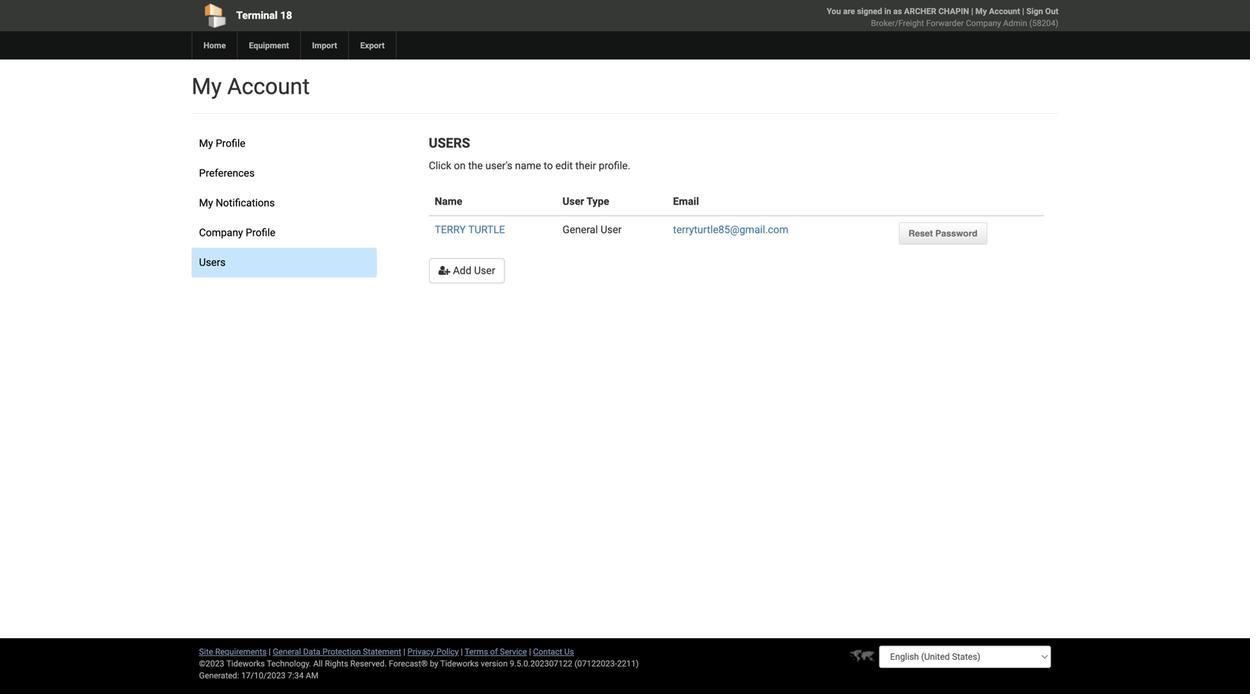 Task type: locate. For each thing, give the bounding box(es) containing it.
1 horizontal spatial users
[[429, 136, 470, 151]]

company inside you are signed in as archer chapin | my account | sign out broker/freight forwarder company admin (58204)
[[966, 18, 1002, 28]]

site requirements link
[[199, 647, 267, 657]]

0 vertical spatial user
[[563, 195, 585, 208]]

account down equipment link
[[227, 73, 310, 100]]

|
[[972, 6, 974, 16], [1023, 6, 1025, 16], [269, 647, 271, 657], [404, 647, 406, 657], [461, 647, 463, 657], [529, 647, 531, 657]]

9.5.0.202307122
[[510, 659, 573, 669]]

1 horizontal spatial general
[[563, 224, 598, 236]]

users down company profile
[[199, 256, 226, 269]]

signed
[[858, 6, 883, 16]]

general user
[[563, 224, 622, 236]]

admin
[[1004, 18, 1028, 28]]

0 horizontal spatial general
[[273, 647, 301, 657]]

1 vertical spatial profile
[[246, 227, 276, 239]]

17/10/2023
[[241, 671, 286, 681]]

terminal 18
[[236, 9, 292, 22]]

my up preferences
[[199, 137, 213, 150]]

1 vertical spatial company
[[199, 227, 243, 239]]

general down 'user type'
[[563, 224, 598, 236]]

terryturtle85@gmail.com reset password
[[673, 224, 978, 239]]

1 horizontal spatial account
[[990, 6, 1021, 16]]

1 horizontal spatial user
[[563, 195, 585, 208]]

2 horizontal spatial user
[[601, 224, 622, 236]]

0 vertical spatial account
[[990, 6, 1021, 16]]

are
[[844, 6, 856, 16]]

click
[[429, 160, 452, 172]]

name
[[435, 195, 463, 208]]

reserved.
[[351, 659, 387, 669]]

privacy policy link
[[408, 647, 459, 657]]

to
[[544, 160, 553, 172]]

| up the 9.5.0.202307122
[[529, 647, 531, 657]]

user right add
[[474, 265, 496, 277]]

user down 'type'
[[601, 224, 622, 236]]

policy
[[437, 647, 459, 657]]

rights
[[325, 659, 348, 669]]

am
[[306, 671, 319, 681]]

password
[[936, 228, 978, 239]]

user type
[[563, 195, 610, 208]]

1 horizontal spatial company
[[966, 18, 1002, 28]]

equipment link
[[237, 31, 300, 60]]

my for my notifications
[[199, 197, 213, 209]]

users
[[429, 136, 470, 151], [199, 256, 226, 269]]

export
[[360, 41, 385, 50]]

account up admin
[[990, 6, 1021, 16]]

add user button
[[429, 258, 505, 284]]

general inside site requirements | general data protection statement | privacy policy | terms of service | contact us ©2023 tideworks technology. all rights reserved. forecast® by tideworks version 9.5.0.202307122 (07122023-2211) generated: 17/10/2023 7:34 am
[[273, 647, 301, 657]]

requirements
[[215, 647, 267, 657]]

1 vertical spatial users
[[199, 256, 226, 269]]

0 horizontal spatial user
[[474, 265, 496, 277]]

their
[[576, 160, 596, 172]]

2 vertical spatial user
[[474, 265, 496, 277]]

user left 'type'
[[563, 195, 585, 208]]

my down preferences
[[199, 197, 213, 209]]

user inside button
[[474, 265, 496, 277]]

technology.
[[267, 659, 311, 669]]

company down my account link
[[966, 18, 1002, 28]]

company down my notifications
[[199, 227, 243, 239]]

export link
[[349, 31, 396, 60]]

| up technology.
[[269, 647, 271, 657]]

0 vertical spatial general
[[563, 224, 598, 236]]

profile up preferences
[[216, 137, 246, 150]]

terms
[[465, 647, 488, 657]]

my
[[976, 6, 988, 16], [192, 73, 222, 100], [199, 137, 213, 150], [199, 197, 213, 209]]

us
[[565, 647, 574, 657]]

| left sign at the top of page
[[1023, 6, 1025, 16]]

©2023 tideworks
[[199, 659, 265, 669]]

1 vertical spatial general
[[273, 647, 301, 657]]

forwarder
[[927, 18, 964, 28]]

add user
[[451, 265, 496, 277]]

service
[[500, 647, 527, 657]]

company
[[966, 18, 1002, 28], [199, 227, 243, 239]]

terryturtle85@gmail.com link
[[673, 224, 789, 236]]

1 vertical spatial user
[[601, 224, 622, 236]]

import link
[[300, 31, 349, 60]]

reset password link
[[899, 222, 988, 245]]

sign
[[1027, 6, 1044, 16]]

general up technology.
[[273, 647, 301, 657]]

my down the "home" link
[[192, 73, 222, 100]]

users up click
[[429, 136, 470, 151]]

profile
[[216, 137, 246, 150], [246, 227, 276, 239]]

my right chapin
[[976, 6, 988, 16]]

profile down notifications
[[246, 227, 276, 239]]

user
[[563, 195, 585, 208], [601, 224, 622, 236], [474, 265, 496, 277]]

name
[[515, 160, 541, 172]]

account inside you are signed in as archer chapin | my account | sign out broker/freight forwarder company admin (58204)
[[990, 6, 1021, 16]]

7:34
[[288, 671, 304, 681]]

| up tideworks
[[461, 647, 463, 657]]

notifications
[[216, 197, 275, 209]]

account
[[990, 6, 1021, 16], [227, 73, 310, 100]]

by
[[430, 659, 439, 669]]

0 vertical spatial users
[[429, 136, 470, 151]]

0 horizontal spatial profile
[[216, 137, 246, 150]]

0 horizontal spatial account
[[227, 73, 310, 100]]

general
[[563, 224, 598, 236], [273, 647, 301, 657]]

0 vertical spatial profile
[[216, 137, 246, 150]]

general data protection statement link
[[273, 647, 402, 657]]

all
[[313, 659, 323, 669]]

(07122023-
[[575, 659, 617, 669]]

1 horizontal spatial profile
[[246, 227, 276, 239]]

0 vertical spatial company
[[966, 18, 1002, 28]]



Task type: vqa. For each thing, say whether or not it's contained in the screenshot.
My related to My Notifications
yes



Task type: describe. For each thing, give the bounding box(es) containing it.
terminal
[[236, 9, 278, 22]]

| up forecast®
[[404, 647, 406, 657]]

| right chapin
[[972, 6, 974, 16]]

2211)
[[617, 659, 639, 669]]

site requirements | general data protection statement | privacy policy | terms of service | contact us ©2023 tideworks technology. all rights reserved. forecast® by tideworks version 9.5.0.202307122 (07122023-2211) generated: 17/10/2023 7:34 am
[[199, 647, 639, 681]]

import
[[312, 41, 337, 50]]

terry turtle link
[[435, 224, 505, 236]]

data
[[303, 647, 321, 657]]

sign out link
[[1027, 6, 1059, 16]]

in
[[885, 6, 892, 16]]

my account link
[[976, 6, 1021, 16]]

profile for my profile
[[216, 137, 246, 150]]

user for add user
[[474, 265, 496, 277]]

reset
[[909, 228, 933, 239]]

my notifications
[[199, 197, 275, 209]]

edit
[[556, 160, 573, 172]]

terminal 18 link
[[192, 0, 540, 31]]

site
[[199, 647, 213, 657]]

of
[[490, 647, 498, 657]]

my account
[[192, 73, 310, 100]]

my inside you are signed in as archer chapin | my account | sign out broker/freight forwarder company admin (58204)
[[976, 6, 988, 16]]

tideworks
[[441, 659, 479, 669]]

generated:
[[199, 671, 239, 681]]

email
[[673, 195, 699, 208]]

0 horizontal spatial users
[[199, 256, 226, 269]]

protection
[[323, 647, 361, 657]]

terry turtle
[[435, 224, 505, 236]]

the
[[468, 160, 483, 172]]

profile.
[[599, 160, 631, 172]]

you are signed in as archer chapin | my account | sign out broker/freight forwarder company admin (58204)
[[827, 6, 1059, 28]]

1 vertical spatial account
[[227, 73, 310, 100]]

you
[[827, 6, 842, 16]]

terryturtle85@gmail.com
[[673, 224, 789, 236]]

archer
[[905, 6, 937, 16]]

my for my profile
[[199, 137, 213, 150]]

add
[[453, 265, 472, 277]]

preferences
[[199, 167, 255, 179]]

user for general user
[[601, 224, 622, 236]]

privacy
[[408, 647, 435, 657]]

type
[[587, 195, 610, 208]]

0 horizontal spatial company
[[199, 227, 243, 239]]

equipment
[[249, 41, 289, 50]]

statement
[[363, 647, 402, 657]]

as
[[894, 6, 903, 16]]

profile for company profile
[[246, 227, 276, 239]]

user's
[[486, 160, 513, 172]]

terms of service link
[[465, 647, 527, 657]]

forecast®
[[389, 659, 428, 669]]

company profile
[[199, 227, 276, 239]]

my for my account
[[192, 73, 222, 100]]

version
[[481, 659, 508, 669]]

broker/freight
[[872, 18, 925, 28]]

user plus image
[[439, 265, 451, 276]]

chapin
[[939, 6, 970, 16]]

contact
[[533, 647, 563, 657]]

home link
[[192, 31, 237, 60]]

out
[[1046, 6, 1059, 16]]

contact us link
[[533, 647, 574, 657]]

home
[[204, 41, 226, 50]]

(58204)
[[1030, 18, 1059, 28]]

on
[[454, 160, 466, 172]]

my profile
[[199, 137, 246, 150]]

18
[[280, 9, 292, 22]]

click on the user's name to edit their profile.
[[429, 160, 631, 172]]



